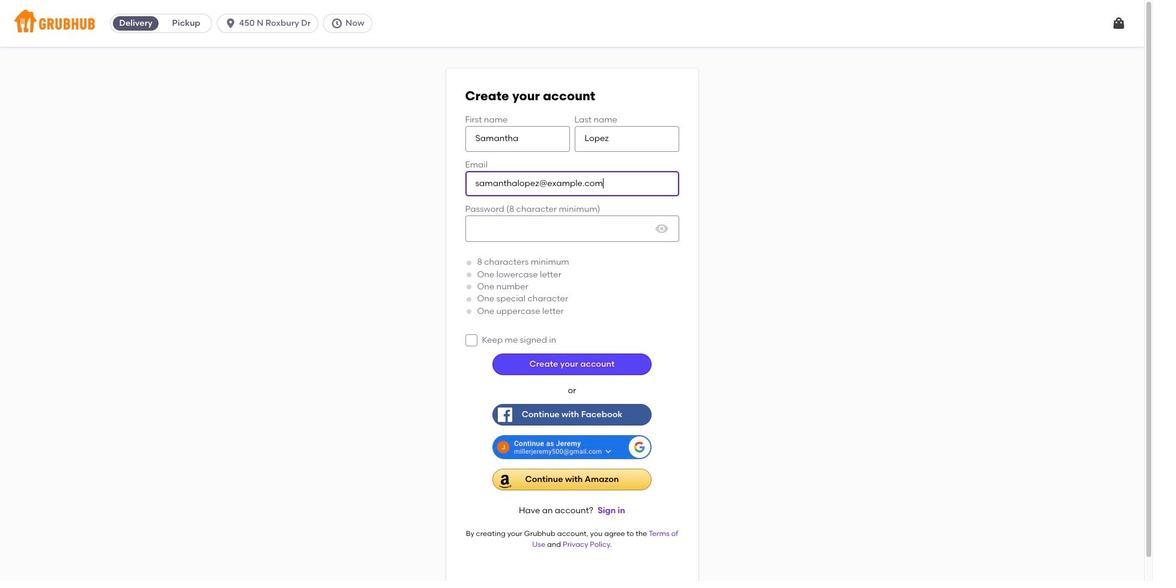 Task type: locate. For each thing, give the bounding box(es) containing it.
2 horizontal spatial svg image
[[655, 222, 669, 236]]

0 vertical spatial svg image
[[225, 17, 237, 29]]

2 vertical spatial svg image
[[468, 337, 475, 344]]

main navigation navigation
[[0, 0, 1145, 47]]

None password field
[[465, 216, 679, 242]]

svg image
[[225, 17, 237, 29], [655, 222, 669, 236], [468, 337, 475, 344]]

None text field
[[465, 126, 570, 152]]

None text field
[[575, 126, 679, 152]]

svg image
[[1112, 16, 1127, 31], [331, 17, 343, 29]]

None email field
[[465, 171, 679, 197]]

0 horizontal spatial svg image
[[331, 17, 343, 29]]

0 horizontal spatial svg image
[[225, 17, 237, 29]]



Task type: describe. For each thing, give the bounding box(es) containing it.
svg image inside the main navigation navigation
[[225, 17, 237, 29]]

1 horizontal spatial svg image
[[1112, 16, 1127, 31]]

1 vertical spatial svg image
[[655, 222, 669, 236]]

1 horizontal spatial svg image
[[468, 337, 475, 344]]



Task type: vqa. For each thing, say whether or not it's contained in the screenshot.
svg image to the right
yes



